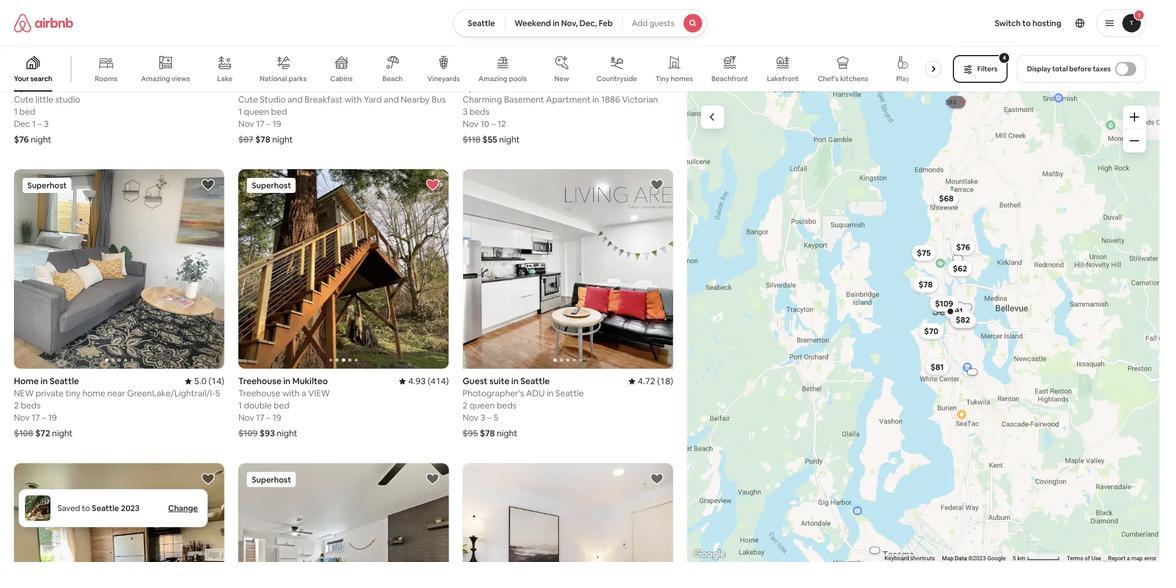 Task type: vqa. For each thing, say whether or not it's contained in the screenshot.
the bottom 12 button
no



Task type: locate. For each thing, give the bounding box(es) containing it.
0 vertical spatial add to wishlist: guest suite in seattle image
[[650, 178, 664, 192]]

nov up $95 at the left of the page
[[463, 413, 479, 424]]

0 horizontal spatial 3
[[44, 118, 49, 129]]

17
[[256, 118, 264, 129], [32, 413, 40, 424], [256, 413, 264, 424]]

2 vertical spatial 5
[[1013, 556, 1016, 563]]

$95
[[463, 428, 478, 440]]

1 horizontal spatial new
[[554, 74, 569, 83]]

– inside treehouse in mukilteo treehouse with a view 1 double bed nov 17 – 19 $109 $93 night
[[266, 413, 271, 424]]

in
[[553, 18, 559, 28], [61, 82, 69, 93], [265, 82, 272, 93], [510, 82, 517, 93], [592, 94, 599, 105], [41, 376, 48, 387], [283, 376, 290, 387], [511, 376, 519, 387], [547, 388, 554, 400]]

0 horizontal spatial $93
[[260, 428, 275, 440]]

national parks
[[260, 74, 307, 83]]

apartment in seattle charming basement apartment in 1886 victorian 3 beds nov 10 – 12 $118 $55 night
[[463, 82, 658, 145]]

0 horizontal spatial amazing
[[141, 74, 170, 83]]

1 horizontal spatial $55
[[958, 316, 972, 326]]

1 vertical spatial $55
[[958, 316, 972, 326]]

17 down studio on the top left of page
[[256, 118, 264, 129]]

in up studio on the top left of page
[[265, 82, 272, 93]]

data
[[955, 556, 967, 563]]

0 horizontal spatial with
[[282, 388, 300, 400]]

nov inside the apartment in seattle charming basement apartment in 1886 victorian 3 beds nov 10 – 12 $118 $55 night
[[463, 118, 479, 130]]

1 horizontal spatial $109
[[935, 299, 953, 309]]

beds inside home in seattle new private tiny home near greenlake/lightrail/i-5 2 beds nov 17 – 19 $108 $72 night
[[21, 401, 41, 412]]

1 vertical spatial $109
[[238, 428, 258, 440]]

0 horizontal spatial to
[[82, 504, 90, 514]]

amazing up the charming
[[478, 74, 508, 83]]

2 horizontal spatial 3
[[480, 413, 485, 424]]

in left nov, at the left of the page
[[553, 18, 559, 28]]

4.93 out of 5 average rating,  414 reviews image
[[399, 376, 449, 387]]

beds down the charming
[[470, 106, 489, 117]]

home inside home in seattle cute studio and breakfast with yard and nearby bus 1 queen bed nov 17 – 19 $87 $78 night
[[238, 82, 263, 93]]

queen down photographer's
[[470, 401, 495, 412]]

apartment up the charming
[[463, 82, 508, 93]]

home for new
[[14, 376, 39, 387]]

1 vertical spatial queen
[[470, 401, 495, 412]]

beds
[[470, 106, 489, 117], [21, 401, 41, 412], [497, 401, 517, 412]]

5
[[215, 388, 220, 400], [494, 413, 498, 424], [1013, 556, 1016, 563]]

2 vertical spatial 3
[[480, 413, 485, 424]]

0 vertical spatial home
[[238, 82, 263, 93]]

keyboard
[[885, 556, 909, 563]]

amazing views
[[141, 74, 190, 83]]

keyboard shortcuts button
[[885, 555, 935, 563]]

bed right double at bottom left
[[274, 401, 290, 412]]

change button
[[168, 504, 198, 514]]

1 vertical spatial $76 button
[[948, 308, 972, 324]]

17 inside treehouse in mukilteo treehouse with a view 1 double bed nov 17 – 19 $109 $93 night
[[256, 413, 264, 424]]

5 left km
[[1013, 556, 1016, 563]]

seattle right the adu
[[555, 388, 584, 400]]

0 vertical spatial $78
[[255, 134, 270, 145]]

(596)
[[428, 82, 449, 93]]

new inside group
[[554, 74, 569, 83]]

1 vertical spatial 3
[[44, 118, 49, 129]]

0 horizontal spatial 2
[[14, 401, 19, 412]]

home
[[238, 82, 263, 93], [14, 376, 39, 387]]

None search field
[[453, 9, 707, 37]]

$76 button
[[951, 239, 976, 256], [948, 308, 972, 324]]

0 vertical spatial $93
[[951, 100, 957, 104]]

17 inside home in seattle cute studio and breakfast with yard and nearby bus 1 queen bed nov 17 – 19 $87 $78 night
[[256, 118, 264, 129]]

guests
[[649, 18, 675, 28]]

0 horizontal spatial queen
[[244, 106, 269, 117]]

1 horizontal spatial beds
[[470, 106, 489, 117]]

$78 inside guest suite in seattle photographer's adu in seattle 2 queen beds nov 3 – 5 $95 $78 night
[[480, 428, 495, 440]]

new right views
[[206, 82, 224, 93]]

bed inside apartment in seattle cute little studio 1 bed dec 1 – 3 $76 night
[[19, 106, 35, 117]]

new right pools
[[554, 74, 569, 83]]

use
[[1091, 556, 1101, 563]]

$93 inside $93 button
[[951, 100, 957, 104]]

2 down guest
[[463, 401, 468, 412]]

1 vertical spatial $93
[[260, 428, 275, 440]]

to right switch
[[1023, 18, 1031, 28]]

$78 inside home in seattle cute studio and breakfast with yard and nearby bus 1 queen bed nov 17 – 19 $87 $78 night
[[255, 134, 270, 145]]

night right the '$87'
[[272, 134, 293, 145]]

– up $72
[[42, 413, 46, 424]]

yard
[[364, 94, 382, 105]]

2 horizontal spatial beds
[[497, 401, 517, 412]]

1 2 from the left
[[14, 401, 19, 412]]

night inside home in seattle cute studio and breakfast with yard and nearby bus 1 queen bed nov 17 – 19 $87 $78 night
[[272, 134, 293, 145]]

google image
[[690, 548, 728, 563]]

apartment in seattle cute little studio 1 bed dec 1 – 3 $76 night
[[14, 82, 100, 145]]

$78
[[255, 134, 270, 145], [919, 280, 933, 290], [480, 428, 495, 440]]

victorian
[[622, 94, 658, 105]]

seattle up tiny
[[50, 376, 79, 387]]

lake
[[217, 74, 233, 83]]

to
[[1023, 18, 1031, 28], [82, 504, 90, 514]]

0 vertical spatial $109
[[935, 299, 953, 309]]

in inside apartment in seattle cute little studio 1 bed dec 1 – 3 $76 night
[[61, 82, 69, 93]]

0 vertical spatial $76
[[14, 134, 29, 145]]

nov up $108
[[14, 413, 30, 424]]

$93 down double at bottom left
[[260, 428, 275, 440]]

0 vertical spatial $55
[[482, 134, 497, 145]]

1 vertical spatial add to wishlist: guest suite in seattle image
[[650, 473, 664, 487]]

cabins
[[330, 74, 353, 83]]

with inside treehouse in mukilteo treehouse with a view 1 double bed nov 17 – 19 $109 $93 night
[[282, 388, 300, 400]]

$82
[[956, 315, 970, 326]]

to right saved
[[82, 504, 90, 514]]

1 horizontal spatial cute
[[238, 94, 258, 105]]

little
[[35, 94, 53, 105]]

in inside button
[[553, 18, 559, 28]]

0 vertical spatial queen
[[244, 106, 269, 117]]

2 vertical spatial $78
[[480, 428, 495, 440]]

1 horizontal spatial 2
[[463, 401, 468, 412]]

nov down double at bottom left
[[238, 413, 254, 424]]

$109 up $82 "button"
[[935, 299, 953, 309]]

add to wishlist: guest suite in seattle image
[[650, 178, 664, 192], [650, 473, 664, 487]]

0 horizontal spatial 5
[[215, 388, 220, 400]]

2 down new on the left bottom of the page
[[14, 401, 19, 412]]

bed inside home in seattle cute studio and breakfast with yard and nearby bus 1 queen bed nov 17 – 19 $87 $78 night
[[271, 106, 287, 117]]

weekend
[[515, 18, 551, 28]]

hosting
[[1033, 18, 1061, 28]]

add guests
[[632, 18, 675, 28]]

0 horizontal spatial cute
[[14, 94, 34, 105]]

cute inside home in seattle cute studio and breakfast with yard and nearby bus 1 queen bed nov 17 – 19 $87 $78 night
[[238, 94, 258, 105]]

bus
[[432, 94, 446, 105]]

$93 inside treehouse in mukilteo treehouse with a view 1 double bed nov 17 – 19 $109 $93 night
[[260, 428, 275, 440]]

in inside treehouse in mukilteo treehouse with a view 1 double bed nov 17 – 19 $109 $93 night
[[283, 376, 290, 387]]

remove from wishlist: treehouse in mukilteo image
[[426, 178, 440, 192]]

to inside switch to hosting link
[[1023, 18, 1031, 28]]

bed
[[19, 106, 35, 117], [271, 106, 287, 117], [274, 401, 290, 412]]

seattle up studio on the top left of page
[[274, 82, 303, 93]]

amazing left views
[[141, 74, 170, 83]]

night inside apartment in seattle cute little studio 1 bed dec 1 – 3 $76 night
[[31, 134, 51, 145]]

apartment inside apartment in seattle cute little studio 1 bed dec 1 – 3 $76 night
[[14, 82, 60, 93]]

2023
[[121, 504, 140, 514]]

homes
[[671, 74, 693, 83]]

1 vertical spatial 5
[[494, 413, 498, 424]]

night down little
[[31, 134, 51, 145]]

5 inside guest suite in seattle photographer's adu in seattle 2 queen beds nov 3 – 5 $95 $78 night
[[494, 413, 498, 424]]

0 vertical spatial treehouse
[[238, 376, 281, 387]]

queen down studio on the top left of page
[[244, 106, 269, 117]]

cute inside apartment in seattle cute little studio 1 bed dec 1 – 3 $76 night
[[14, 94, 34, 105]]

$93
[[951, 100, 957, 104], [260, 428, 275, 440]]

$78 right the '$87'
[[255, 134, 270, 145]]

2 cute from the left
[[238, 94, 258, 105]]

apartment for charming
[[463, 82, 508, 93]]

$75
[[917, 248, 931, 259]]

1 vertical spatial with
[[282, 388, 300, 400]]

home inside home in seattle new private tiny home near greenlake/lightrail/i-5 2 beds nov 17 – 19 $108 $72 night
[[14, 376, 39, 387]]

beach
[[382, 74, 403, 83]]

4.75
[[633, 82, 650, 93]]

1 horizontal spatial queen
[[470, 401, 495, 412]]

cute left studio on the top left of page
[[238, 94, 258, 105]]

and down parks
[[288, 94, 303, 105]]

1 vertical spatial a
[[1127, 556, 1130, 563]]

cute left little
[[14, 94, 34, 105]]

in right the adu
[[547, 388, 554, 400]]

1 horizontal spatial to
[[1023, 18, 1031, 28]]

with down mukilteo
[[282, 388, 300, 400]]

5 inside 5 km button
[[1013, 556, 1016, 563]]

$108
[[14, 428, 33, 440]]

0 vertical spatial 3
[[463, 106, 468, 117]]

2 treehouse from the top
[[238, 388, 280, 400]]

home up new on the left bottom of the page
[[14, 376, 39, 387]]

to for hosting
[[1023, 18, 1031, 28]]

0 horizontal spatial $78
[[255, 134, 270, 145]]

3 inside the apartment in seattle charming basement apartment in 1886 victorian 3 beds nov 10 – 12 $118 $55 night
[[463, 106, 468, 117]]

1 horizontal spatial and
[[384, 94, 399, 105]]

nov inside guest suite in seattle photographer's adu in seattle 2 queen beds nov 3 – 5 $95 $78 night
[[463, 413, 479, 424]]

double
[[244, 401, 272, 412]]

1 vertical spatial home
[[14, 376, 39, 387]]

in up the studio
[[61, 82, 69, 93]]

home for cute
[[238, 82, 263, 93]]

seattle up the studio
[[70, 82, 100, 93]]

map data ©2023 google
[[942, 556, 1006, 563]]

report a map error link
[[1108, 556, 1157, 563]]

seattle inside home in seattle new private tiny home near greenlake/lightrail/i-5 2 beds nov 17 – 19 $108 $72 night
[[50, 376, 79, 387]]

0 horizontal spatial and
[[288, 94, 303, 105]]

$55 inside button
[[958, 316, 972, 326]]

lakefront
[[767, 74, 799, 83]]

3 down photographer's
[[480, 413, 485, 424]]

2 and from the left
[[384, 94, 399, 105]]

2 horizontal spatial $78
[[919, 280, 933, 290]]

3 right 'dec'
[[44, 118, 49, 129]]

view
[[308, 388, 330, 400]]

a left map
[[1127, 556, 1130, 563]]

night right $72
[[52, 428, 73, 440]]

5 km button
[[1009, 555, 1063, 563]]

1 horizontal spatial 5
[[494, 413, 498, 424]]

in inside home in seattle new private tiny home near greenlake/lightrail/i-5 2 beds nov 17 – 19 $108 $72 night
[[41, 376, 48, 387]]

– left 12
[[491, 118, 496, 130]]

– down studio on the top left of page
[[266, 118, 271, 129]]

bed inside treehouse in mukilteo treehouse with a view 1 double bed nov 17 – 19 $109 $93 night
[[274, 401, 290, 412]]

report
[[1108, 556, 1125, 563]]

$91 button
[[944, 304, 968, 320]]

beds down photographer's
[[497, 401, 517, 412]]

a down mukilteo
[[302, 388, 306, 400]]

4.93 (414)
[[408, 376, 449, 387]]

nov inside treehouse in mukilteo treehouse with a view 1 double bed nov 17 – 19 $109 $93 night
[[238, 413, 254, 424]]

in up the private
[[41, 376, 48, 387]]

$87
[[238, 134, 253, 145]]

2 horizontal spatial 5
[[1013, 556, 1016, 563]]

private
[[36, 388, 64, 400]]

add
[[632, 18, 648, 28]]

seattle inside home in seattle cute studio and breakfast with yard and nearby bus 1 queen bed nov 17 – 19 $87 $78 night
[[274, 82, 303, 93]]

– down double at bottom left
[[266, 413, 271, 424]]

beds inside guest suite in seattle photographer's adu in seattle 2 queen beds nov 3 – 5 $95 $78 night
[[497, 401, 517, 412]]

1 horizontal spatial with
[[345, 94, 362, 105]]

nov
[[238, 118, 254, 129], [463, 118, 479, 130], [14, 413, 30, 424], [238, 413, 254, 424], [463, 413, 479, 424]]

beachfront
[[712, 74, 748, 83]]

to for seattle
[[82, 504, 90, 514]]

your
[[14, 74, 29, 83]]

– right 'dec'
[[38, 118, 42, 129]]

1 vertical spatial treehouse
[[238, 388, 280, 400]]

of
[[1085, 556, 1090, 563]]

cute for cute studio and breakfast with yard and nearby bus
[[238, 94, 258, 105]]

5 inside home in seattle new private tiny home near greenlake/lightrail/i-5 2 beds nov 17 – 19 $108 $72 night
[[215, 388, 220, 400]]

1 vertical spatial $78
[[919, 280, 933, 290]]

seattle left 2023
[[92, 504, 119, 514]]

terms of use link
[[1067, 556, 1101, 563]]

seattle up basement
[[519, 82, 549, 93]]

bed up 'dec'
[[19, 106, 35, 117]]

2 2 from the left
[[463, 401, 468, 412]]

0 vertical spatial with
[[345, 94, 362, 105]]

4.72 (18)
[[638, 376, 673, 387]]

5 down photographer's
[[494, 413, 498, 424]]

4.72
[[638, 376, 655, 387]]

0 vertical spatial a
[[302, 388, 306, 400]]

home
[[82, 388, 105, 400]]

night right $95 at the left of the page
[[497, 428, 517, 440]]

0 horizontal spatial a
[[302, 388, 306, 400]]

$93 down filters button
[[951, 100, 957, 104]]

in left mukilteo
[[283, 376, 290, 387]]

night down mukilteo
[[277, 428, 297, 440]]

$68
[[939, 194, 954, 204]]

1 horizontal spatial home
[[238, 82, 263, 93]]

– inside guest suite in seattle photographer's adu in seattle 2 queen beds nov 3 – 5 $95 $78 night
[[487, 413, 492, 424]]

2 add to wishlist: guest suite in seattle image from the top
[[650, 473, 664, 487]]

in for apartment in seattle charming basement apartment in 1886 victorian 3 beds nov 10 – 12 $118 $55 night
[[510, 82, 517, 93]]

and right yard
[[384, 94, 399, 105]]

in inside home in seattle cute studio and breakfast with yard and nearby bus 1 queen bed nov 17 – 19 $87 $78 night
[[265, 82, 272, 93]]

1 add to wishlist: guest suite in seattle image from the top
[[650, 178, 664, 192]]

$62 button
[[948, 261, 972, 277]]

$91
[[950, 306, 963, 317]]

night down 12
[[499, 134, 520, 145]]

(114)
[[652, 82, 673, 93]]

with left yard
[[345, 94, 362, 105]]

cute
[[14, 94, 34, 105], [238, 94, 258, 105]]

play
[[896, 74, 910, 83]]

countryside
[[597, 74, 637, 83]]

1 horizontal spatial apartment
[[463, 82, 508, 93]]

before
[[1069, 64, 1091, 73]]

seattle left the weekend
[[468, 18, 495, 28]]

your search
[[14, 74, 52, 83]]

0 vertical spatial to
[[1023, 18, 1031, 28]]

a
[[302, 388, 306, 400], [1127, 556, 1130, 563]]

km
[[1017, 556, 1025, 563]]

in for apartment in seattle cute little studio 1 bed dec 1 – 3 $76 night
[[61, 82, 69, 93]]

nov up the '$87'
[[238, 118, 254, 129]]

beds down new on the left bottom of the page
[[21, 401, 41, 412]]

$55 inside the apartment in seattle charming basement apartment in 1886 victorian 3 beds nov 10 – 12 $118 $55 night
[[482, 134, 497, 145]]

1 horizontal spatial $93
[[951, 100, 957, 104]]

google
[[987, 556, 1006, 563]]

$78 up $109 button
[[919, 280, 933, 290]]

$78 right $95 at the left of the page
[[480, 428, 495, 440]]

rooms
[[95, 74, 117, 83]]

1 horizontal spatial $78
[[480, 428, 495, 440]]

0 vertical spatial 5
[[215, 388, 220, 400]]

apartment left the 1886
[[546, 94, 591, 105]]

nov inside home in seattle new private tiny home near greenlake/lightrail/i-5 2 beds nov 17 – 19 $108 $72 night
[[14, 413, 30, 424]]

$109 inside treehouse in mukilteo treehouse with a view 1 double bed nov 17 – 19 $109 $93 night
[[238, 428, 258, 440]]

keyboard shortcuts
[[885, 556, 935, 563]]

1 horizontal spatial amazing
[[478, 74, 508, 83]]

5 down the "(14)"
[[215, 388, 220, 400]]

– down photographer's
[[487, 413, 492, 424]]

in up basement
[[510, 82, 517, 93]]

0 horizontal spatial $55
[[482, 134, 497, 145]]

home up studio on the top left of page
[[238, 82, 263, 93]]

3 down the charming
[[463, 106, 468, 117]]

0 horizontal spatial apartment
[[14, 82, 60, 93]]

4.72 out of 5 average rating,  18 reviews image
[[629, 376, 673, 387]]

night inside home in seattle new private tiny home near greenlake/lightrail/i-5 2 beds nov 17 – 19 $108 $72 night
[[52, 428, 73, 440]]

0 horizontal spatial beds
[[21, 401, 41, 412]]

1 cute from the left
[[14, 94, 34, 105]]

bed down studio on the top left of page
[[271, 106, 287, 117]]

group
[[0, 46, 946, 92], [14, 170, 224, 369], [238, 170, 449, 369], [463, 170, 673, 370], [14, 464, 224, 563], [238, 464, 449, 563], [463, 464, 673, 563]]

17 up $72
[[32, 413, 40, 424]]

nov left 10
[[463, 118, 479, 130]]

switch to hosting link
[[988, 11, 1068, 35]]

0 horizontal spatial home
[[14, 376, 39, 387]]

0 horizontal spatial $109
[[238, 428, 258, 440]]

2 inside home in seattle new private tiny home near greenlake/lightrail/i-5 2 beds nov 17 – 19 $108 $72 night
[[14, 401, 19, 412]]

1 vertical spatial to
[[82, 504, 90, 514]]

17 down double at bottom left
[[256, 413, 264, 424]]

$109 down double at bottom left
[[238, 428, 258, 440]]

apartment up little
[[14, 82, 60, 93]]

beds inside the apartment in seattle charming basement apartment in 1886 victorian 3 beds nov 10 – 12 $118 $55 night
[[470, 106, 489, 117]]

1 horizontal spatial 3
[[463, 106, 468, 117]]

in right suite
[[511, 376, 519, 387]]

google map
showing 20 stays. including 1 saved stay. region
[[687, 92, 1160, 563]]



Task type: describe. For each thing, give the bounding box(es) containing it.
5.0 (14)
[[194, 376, 224, 387]]

add guests button
[[622, 9, 707, 37]]

$81
[[931, 362, 944, 373]]

in for home in seattle cute studio and breakfast with yard and nearby bus 1 queen bed nov 17 – 19 $87 $78 night
[[265, 82, 272, 93]]

2 vertical spatial $76
[[953, 311, 967, 321]]

switch
[[995, 18, 1021, 28]]

$82 button
[[951, 312, 975, 329]]

4.84 (596)
[[408, 82, 449, 93]]

saved
[[57, 504, 80, 514]]

terms
[[1067, 556, 1083, 563]]

shortcuts
[[910, 556, 935, 563]]

4.84
[[408, 82, 426, 93]]

basement
[[504, 94, 544, 105]]

$76 inside apartment in seattle cute little studio 1 bed dec 1 – 3 $76 night
[[14, 134, 29, 145]]

seattle inside apartment in seattle cute little studio 1 bed dec 1 – 3 $76 night
[[70, 82, 100, 93]]

night inside treehouse in mukilteo treehouse with a view 1 double bed nov 17 – 19 $109 $93 night
[[277, 428, 297, 440]]

0 horizontal spatial new
[[206, 82, 224, 93]]

none search field containing seattle
[[453, 9, 707, 37]]

tiny
[[656, 74, 669, 83]]

zoom in image
[[1130, 113, 1139, 122]]

add to wishlist: home in seattle image
[[201, 178, 215, 192]]

4.75 out of 5 average rating,  114 reviews image
[[623, 82, 673, 93]]

display total before taxes button
[[1017, 55, 1146, 83]]

amazing for amazing views
[[141, 74, 170, 83]]

with inside home in seattle cute studio and breakfast with yard and nearby bus 1 queen bed nov 17 – 19 $87 $78 night
[[345, 94, 362, 105]]

$70 button
[[919, 324, 944, 340]]

3 inside apartment in seattle cute little studio 1 bed dec 1 – 3 $76 night
[[44, 118, 49, 129]]

new
[[14, 388, 34, 400]]

night inside guest suite in seattle photographer's adu in seattle 2 queen beds nov 3 – 5 $95 $78 night
[[497, 428, 517, 440]]

1 inside home in seattle cute studio and breakfast with yard and nearby bus 1 queen bed nov 17 – 19 $87 $78 night
[[238, 106, 242, 117]]

1 horizontal spatial a
[[1127, 556, 1130, 563]]

change
[[168, 504, 198, 514]]

national
[[260, 74, 287, 83]]

1886
[[601, 94, 620, 105]]

cute for cute little studio
[[14, 94, 34, 105]]

$75 button
[[912, 245, 936, 261]]

add to wishlist: apartment in seattle image
[[201, 473, 215, 487]]

add to wishlist: guest suite in tacoma image
[[426, 473, 440, 487]]

new place to stay image
[[197, 82, 224, 93]]

beds for 3 beds
[[470, 106, 489, 117]]

in for treehouse in mukilteo treehouse with a view 1 double bed nov 17 – 19 $109 $93 night
[[283, 376, 290, 387]]

– inside home in seattle new private tiny home near greenlake/lightrail/i-5 2 beds nov 17 – 19 $108 $72 night
[[42, 413, 46, 424]]

19 inside treehouse in mukilteo treehouse with a view 1 double bed nov 17 – 19 $109 $93 night
[[273, 413, 281, 424]]

guest
[[463, 376, 488, 387]]

1 inside treehouse in mukilteo treehouse with a view 1 double bed nov 17 – 19 $109 $93 night
[[238, 401, 242, 412]]

kitchens
[[840, 74, 868, 83]]

adu
[[526, 388, 545, 400]]

19 inside home in seattle cute studio and breakfast with yard and nearby bus 1 queen bed nov 17 – 19 $87 $78 night
[[273, 118, 281, 129]]

studio
[[55, 94, 80, 105]]

photographer's
[[463, 388, 524, 400]]

total
[[1052, 64, 1068, 73]]

home in seattle new private tiny home near greenlake/lightrail/i-5 2 beds nov 17 – 19 $108 $72 night
[[14, 376, 220, 440]]

queen inside home in seattle cute studio and breakfast with yard and nearby bus 1 queen bed nov 17 – 19 $87 $78 night
[[244, 106, 269, 117]]

near
[[107, 388, 125, 400]]

tiny homes
[[656, 74, 693, 83]]

apartment for cute
[[14, 82, 60, 93]]

3 inside guest suite in seattle photographer's adu in seattle 2 queen beds nov 3 – 5 $95 $78 night
[[480, 413, 485, 424]]

$55 button
[[953, 313, 977, 329]]

nearby
[[401, 94, 430, 105]]

profile element
[[721, 0, 1146, 46]]

seattle button
[[453, 9, 505, 37]]

$109 inside button
[[935, 299, 953, 309]]

2 horizontal spatial apartment
[[546, 94, 591, 105]]

views
[[172, 74, 190, 83]]

1 and from the left
[[288, 94, 303, 105]]

1 vertical spatial $76
[[956, 242, 970, 253]]

17 inside home in seattle new private tiny home near greenlake/lightrail/i-5 2 beds nov 17 – 19 $108 $72 night
[[32, 413, 40, 424]]

in left the 1886
[[592, 94, 599, 105]]

group containing amazing views
[[0, 46, 946, 92]]

filters
[[977, 64, 997, 73]]

suite
[[489, 376, 509, 387]]

1 inside dropdown button
[[1138, 11, 1141, 19]]

4.93
[[408, 376, 426, 387]]

parks
[[289, 74, 307, 83]]

feb
[[599, 18, 613, 28]]

nov inside home in seattle cute studio and breakfast with yard and nearby bus 1 queen bed nov 17 – 19 $87 $78 night
[[238, 118, 254, 129]]

zoom out image
[[1130, 136, 1139, 146]]

5.0
[[194, 376, 207, 387]]

– inside the apartment in seattle charming basement apartment in 1886 victorian 3 beds nov 10 – 12 $118 $55 night
[[491, 118, 496, 130]]

in for weekend in nov, dec, feb
[[553, 18, 559, 28]]

(18)
[[657, 376, 673, 387]]

$93 button
[[945, 99, 968, 105]]

$68 button
[[934, 191, 959, 207]]

0 vertical spatial $76 button
[[951, 239, 976, 256]]

map
[[1132, 556, 1143, 563]]

$118
[[463, 134, 481, 145]]

4.84 out of 5 average rating,  596 reviews image
[[399, 82, 449, 93]]

1 treehouse from the top
[[238, 376, 281, 387]]

4.75 (114)
[[633, 82, 673, 93]]

vineyards
[[427, 74, 460, 83]]

night inside the apartment in seattle charming basement apartment in 1886 victorian 3 beds nov 10 – 12 $118 $55 night
[[499, 134, 520, 145]]

pools
[[509, 74, 527, 83]]

charming
[[463, 94, 502, 105]]

saved to seattle 2023
[[57, 504, 140, 514]]

19 inside home in seattle new private tiny home near greenlake/lightrail/i-5 2 beds nov 17 – 19 $108 $72 night
[[48, 413, 57, 424]]

$78 inside button
[[919, 280, 933, 290]]

greenlake/lightrail/i-
[[127, 388, 215, 400]]

12
[[498, 118, 506, 130]]

seattle inside the apartment in seattle charming basement apartment in 1886 victorian 3 beds nov 10 – 12 $118 $55 night
[[519, 82, 549, 93]]

filters button
[[953, 55, 1008, 83]]

weekend in nov, dec, feb button
[[505, 9, 623, 37]]

amazing for amazing pools
[[478, 74, 508, 83]]

chef's
[[818, 74, 839, 83]]

$62
[[953, 264, 967, 274]]

seattle inside button
[[468, 18, 495, 28]]

seattle up the adu
[[520, 376, 550, 387]]

– inside apartment in seattle cute little studio 1 bed dec 1 – 3 $76 night
[[38, 118, 42, 129]]

10
[[480, 118, 489, 130]]

$70
[[924, 326, 939, 337]]

2 inside guest suite in seattle photographer's adu in seattle 2 queen beds nov 3 – 5 $95 $78 night
[[463, 401, 468, 412]]

$109 button
[[930, 296, 959, 312]]

queen inside guest suite in seattle photographer's adu in seattle 2 queen beds nov 3 – 5 $95 $78 night
[[470, 401, 495, 412]]

$78 button
[[913, 277, 938, 293]]

display total before taxes
[[1027, 64, 1111, 73]]

dec,
[[580, 18, 597, 28]]

in for home in seattle new private tiny home near greenlake/lightrail/i-5 2 beds nov 17 – 19 $108 $72 night
[[41, 376, 48, 387]]

– inside home in seattle cute studio and breakfast with yard and nearby bus 1 queen bed nov 17 – 19 $87 $78 night
[[266, 118, 271, 129]]

terms of use
[[1067, 556, 1101, 563]]

guest suite in seattle photographer's adu in seattle 2 queen beds nov 3 – 5 $95 $78 night
[[463, 376, 584, 440]]

amazing pools
[[478, 74, 527, 83]]

a inside treehouse in mukilteo treehouse with a view 1 double bed nov 17 – 19 $109 $93 night
[[302, 388, 306, 400]]

report a map error
[[1108, 556, 1157, 563]]

beds for 2 queen beds
[[497, 401, 517, 412]]

tiny
[[66, 388, 80, 400]]

5 km
[[1013, 556, 1027, 563]]

display
[[1027, 64, 1051, 73]]

taxes
[[1093, 64, 1111, 73]]

5.0 out of 5 average rating,  14 reviews image
[[185, 376, 224, 387]]

$81 button
[[925, 359, 949, 376]]



